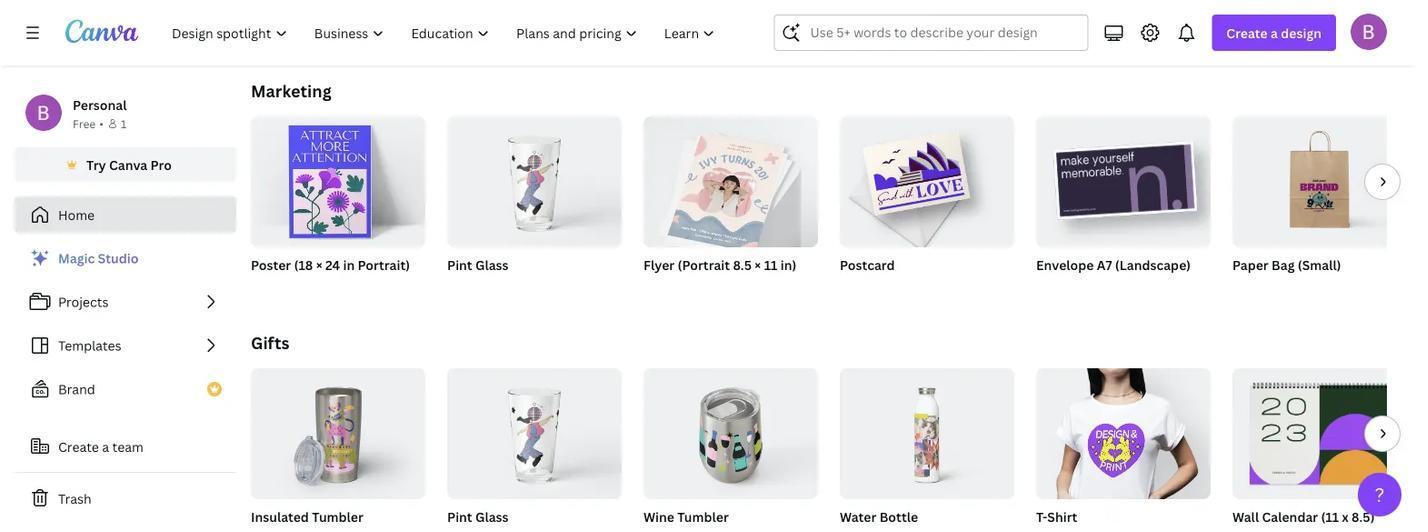 Task type: vqa. For each thing, say whether or not it's contained in the screenshot.
right THE IN
yes



Task type: describe. For each thing, give the bounding box(es) containing it.
poster (18 × 24 in portrait)
[[251, 256, 410, 273]]

free
[[73, 116, 96, 131]]

group for wine tumbler group
[[644, 361, 818, 499]]

1 pint glass from the top
[[447, 256, 509, 273]]

paper bag (small) group
[[1233, 109, 1408, 296]]

in)
[[781, 256, 797, 273]]

bob builder image
[[1351, 13, 1388, 50]]

? button
[[1359, 473, 1402, 517]]

canva
[[109, 156, 148, 173]]

t-shirt group
[[1037, 361, 1211, 531]]

4.3
[[866, 280, 882, 295]]

group for "flyer (portrait 8.5 × 11 in)" group
[[644, 109, 818, 253]]

(portrait
[[678, 256, 730, 273]]

flyer (portrait 8.5 × 11 in) group
[[644, 109, 818, 296]]

gifts
[[251, 331, 289, 354]]

(18
[[294, 256, 313, 273]]

magic studio
[[58, 250, 139, 267]]

poster
[[251, 256, 291, 273]]

flyer
[[644, 256, 675, 273]]

Search search field
[[811, 15, 1052, 50]]

a for design
[[1271, 24, 1279, 41]]

water
[[840, 508, 877, 525]]

postcard
[[840, 256, 895, 273]]

8.5
[[733, 256, 752, 273]]

brand
[[58, 381, 95, 398]]

insulated tumbler group
[[251, 361, 426, 531]]

create a team
[[58, 438, 144, 455]]

paper bag (small)
[[1233, 256, 1342, 273]]

5.5
[[840, 280, 856, 295]]

create for create a design
[[1227, 24, 1268, 41]]

wine tumbler
[[644, 508, 729, 525]]

insulated tumbler
[[251, 508, 364, 525]]

wall calendar (11 x 8.5) group
[[1233, 361, 1408, 531]]

personal
[[73, 96, 127, 113]]

templates link
[[15, 327, 236, 364]]

envelope
[[1037, 256, 1094, 273]]

projects
[[58, 293, 109, 311]]

bag
[[1272, 256, 1295, 273]]

tumbler for insulated tumbler
[[312, 508, 364, 525]]

11
[[765, 256, 778, 273]]

wine tumbler group
[[644, 361, 818, 531]]

group for insulated tumbler group
[[251, 361, 426, 499]]

postcard 5.5 × 4.3 in
[[840, 256, 895, 295]]

?
[[1375, 482, 1385, 507]]

in for 4.3
[[885, 280, 894, 295]]

brand link
[[15, 371, 236, 407]]

magic
[[58, 250, 95, 267]]

wine
[[644, 508, 675, 525]]

(11
[[1322, 508, 1340, 525]]

a7
[[1097, 256, 1113, 273]]

(landscape)
[[1116, 256, 1191, 273]]

try
[[86, 156, 106, 173]]

t-
[[1037, 508, 1048, 525]]

t-shirt
[[1037, 508, 1078, 525]]

× for (18
[[316, 256, 323, 273]]

× for 5.5
[[858, 280, 864, 295]]

water bottle group
[[840, 361, 1015, 531]]

calendar
[[1263, 508, 1319, 525]]

(small)
[[1298, 256, 1342, 273]]

1
[[121, 116, 127, 131]]

2 pint from the top
[[447, 508, 473, 525]]

in for 24
[[343, 256, 355, 273]]

a for team
[[102, 438, 109, 455]]

shirt
[[1048, 508, 1078, 525]]

2 glass from the top
[[476, 508, 509, 525]]

tumbler for wine tumbler
[[678, 508, 729, 525]]

pro
[[151, 156, 172, 173]]



Task type: locate. For each thing, give the bounding box(es) containing it.
create
[[1227, 24, 1268, 41], [58, 438, 99, 455]]

team
[[112, 438, 144, 455]]

2 pint glass group from the top
[[447, 361, 622, 531]]

1 vertical spatial create
[[58, 438, 99, 455]]

flyer (portrait 8.5 × 11 in)
[[644, 256, 797, 273]]

0 vertical spatial in
[[343, 256, 355, 273]]

group for the 'water bottle' 'group'
[[840, 361, 1015, 499]]

list containing magic studio
[[15, 240, 236, 451]]

1 pint glass group from the top
[[447, 109, 622, 296]]

1 horizontal spatial create
[[1227, 24, 1268, 41]]

in right 4.3
[[885, 280, 894, 295]]

a left design
[[1271, 24, 1279, 41]]

1 horizontal spatial tumbler
[[678, 508, 729, 525]]

try canva pro
[[86, 156, 172, 173]]

paper
[[1233, 256, 1269, 273]]

home
[[58, 206, 95, 223]]

1 vertical spatial a
[[102, 438, 109, 455]]

group for postcard group
[[840, 109, 1015, 247]]

tumbler inside group
[[312, 508, 364, 525]]

0 vertical spatial a
[[1271, 24, 1279, 41]]

group for envelope a7 (landscape) group
[[1037, 109, 1211, 247]]

1 pint from the top
[[447, 256, 473, 273]]

1 horizontal spatial in
[[885, 280, 894, 295]]

group for the wall calendar (11 x 8.5) group
[[1233, 361, 1408, 499]]

try canva pro button
[[15, 147, 236, 182]]

5.5 × 4.3 in button
[[840, 278, 913, 296]]

free •
[[73, 116, 104, 131]]

trash
[[58, 490, 91, 507]]

list
[[15, 240, 236, 451]]

2 pint glass from the top
[[447, 508, 509, 525]]

a inside button
[[102, 438, 109, 455]]

templates
[[58, 337, 121, 354]]

× right 5.5
[[858, 280, 864, 295]]

glass
[[476, 256, 509, 273], [476, 508, 509, 525]]

tumbler right insulated
[[312, 508, 364, 525]]

1 horizontal spatial ×
[[755, 256, 761, 273]]

insulated
[[251, 508, 309, 525]]

postcard group
[[840, 109, 1015, 296]]

create left team
[[58, 438, 99, 455]]

poster (18 × 24 in portrait) group
[[251, 109, 426, 296]]

marketing
[[251, 80, 332, 102]]

group for t-shirt group
[[1037, 361, 1211, 499]]

envelope a7 (landscape)
[[1037, 256, 1191, 273]]

1 horizontal spatial a
[[1271, 24, 1279, 41]]

× inside postcard 5.5 × 4.3 in
[[858, 280, 864, 295]]

in right 24
[[343, 256, 355, 273]]

tumbler inside group
[[678, 508, 729, 525]]

bottle
[[880, 508, 919, 525]]

wall
[[1233, 508, 1260, 525]]

projects link
[[15, 284, 236, 320]]

envelope a7 (landscape) group
[[1037, 109, 1211, 296]]

water bottle
[[840, 508, 919, 525]]

a left team
[[102, 438, 109, 455]]

group for paper bag (small) group
[[1233, 109, 1408, 247]]

0 horizontal spatial create
[[58, 438, 99, 455]]

group for 'poster (18 × 24 in portrait)' group on the left of page
[[251, 109, 426, 247]]

1 vertical spatial in
[[885, 280, 894, 295]]

wall calendar (11 x 8.5)
[[1233, 508, 1375, 525]]

0 vertical spatial glass
[[476, 256, 509, 273]]

a
[[1271, 24, 1279, 41], [102, 438, 109, 455]]

a inside dropdown button
[[1271, 24, 1279, 41]]

in
[[343, 256, 355, 273], [885, 280, 894, 295]]

pint glass group
[[447, 109, 622, 296], [447, 361, 622, 531]]

1 tumbler from the left
[[312, 508, 364, 525]]

0 vertical spatial pint
[[447, 256, 473, 273]]

× left 24
[[316, 256, 323, 273]]

8.5)
[[1352, 508, 1375, 525]]

×
[[316, 256, 323, 273], [755, 256, 761, 273], [858, 280, 864, 295]]

2 tumbler from the left
[[678, 508, 729, 525]]

pint glass group for gifts
[[447, 361, 622, 531]]

0 horizontal spatial a
[[102, 438, 109, 455]]

magic studio link
[[15, 240, 236, 276]]

create a team button
[[15, 428, 236, 465]]

create inside dropdown button
[[1227, 24, 1268, 41]]

1 vertical spatial pint
[[447, 508, 473, 525]]

0 vertical spatial pint glass
[[447, 256, 509, 273]]

in inside postcard 5.5 × 4.3 in
[[885, 280, 894, 295]]

0 horizontal spatial ×
[[316, 256, 323, 273]]

0 vertical spatial pint glass group
[[447, 109, 622, 296]]

pint glass group for marketing
[[447, 109, 622, 296]]

•
[[99, 116, 104, 131]]

create left design
[[1227, 24, 1268, 41]]

home link
[[15, 196, 236, 233]]

× left 11 at the right
[[755, 256, 761, 273]]

1 vertical spatial pint glass group
[[447, 361, 622, 531]]

create inside button
[[58, 438, 99, 455]]

create for create a team
[[58, 438, 99, 455]]

0 horizontal spatial tumbler
[[312, 508, 364, 525]]

24
[[326, 256, 340, 273]]

1 vertical spatial glass
[[476, 508, 509, 525]]

None search field
[[774, 15, 1089, 51]]

0 horizontal spatial in
[[343, 256, 355, 273]]

create a design button
[[1213, 15, 1337, 51]]

tumbler right wine
[[678, 508, 729, 525]]

x
[[1343, 508, 1349, 525]]

1 glass from the top
[[476, 256, 509, 273]]

studio
[[98, 250, 139, 267]]

tumbler
[[312, 508, 364, 525], [678, 508, 729, 525]]

pint glass
[[447, 256, 509, 273], [447, 508, 509, 525]]

2 horizontal spatial ×
[[858, 280, 864, 295]]

trash link
[[15, 480, 236, 517]]

portrait)
[[358, 256, 410, 273]]

pint
[[447, 256, 473, 273], [447, 508, 473, 525]]

in inside group
[[343, 256, 355, 273]]

0 vertical spatial create
[[1227, 24, 1268, 41]]

group
[[251, 109, 426, 247], [447, 109, 622, 247], [644, 109, 818, 253], [840, 109, 1015, 247], [1037, 109, 1211, 247], [1233, 109, 1408, 247], [251, 361, 426, 499], [447, 361, 622, 499], [644, 361, 818, 499], [840, 361, 1015, 499], [1037, 361, 1211, 499], [1233, 361, 1408, 499]]

top level navigation element
[[160, 15, 731, 51]]

1 vertical spatial pint glass
[[447, 508, 509, 525]]

design
[[1282, 24, 1322, 41]]

create a design
[[1227, 24, 1322, 41]]



